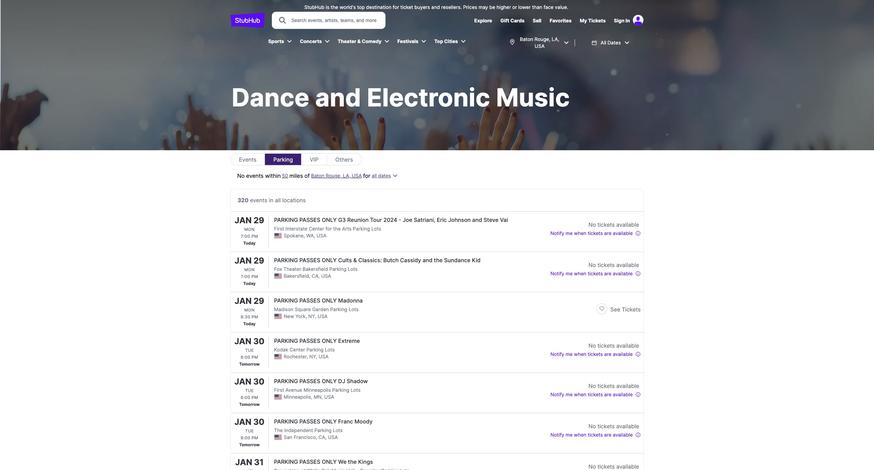 Task type: locate. For each thing, give the bounding box(es) containing it.
dates
[[379, 173, 391, 179]]

music
[[497, 82, 570, 112]]

of
[[305, 172, 310, 179]]

1 us national flag image from the top
[[274, 274, 282, 279]]

2 vertical spatial 8:00
[[241, 436, 251, 441]]

2 us national flag image from the top
[[274, 314, 282, 319]]

3 30 from the top
[[254, 417, 265, 427]]

festivals
[[398, 38, 419, 44]]

1 tue from the top
[[245, 348, 254, 353]]

1 first from the top
[[274, 226, 284, 232]]

we
[[339, 459, 347, 466]]

0 horizontal spatial tickets
[[589, 18, 606, 23]]

cults
[[339, 257, 352, 264]]

1 horizontal spatial la,
[[552, 36, 560, 42]]

tickets for my tickets
[[589, 18, 606, 23]]

usa left for all dates
[[352, 173, 362, 179]]

0 horizontal spatial theater
[[284, 266, 302, 272]]

0 vertical spatial jan 30 tue 8:00 pm tomorrow
[[235, 337, 265, 367]]

& left comedy
[[358, 38, 361, 44]]

parking down parking passes only extreme at the left bottom of page
[[307, 347, 324, 353]]

la, inside "baton rouge, la, usa"
[[552, 36, 560, 42]]

kid
[[472, 257, 481, 264]]

only for dj
[[322, 378, 337, 385]]

3 mon from the top
[[244, 308, 255, 313]]

today for parking passes only madonna
[[244, 321, 256, 327]]

1 only from the top
[[322, 217, 337, 223]]

1 vertical spatial us national flag image
[[274, 354, 282, 360]]

tooltip image
[[636, 231, 641, 236], [636, 271, 641, 277], [636, 352, 641, 357], [636, 392, 641, 398], [636, 433, 641, 438]]

1 tomorrow from the top
[[239, 362, 260, 367]]

new
[[284, 314, 294, 319]]

& right cults
[[354, 257, 357, 264]]

2 me from the top
[[566, 271, 573, 277]]

0 vertical spatial tickets
[[589, 18, 606, 23]]

2 only from the top
[[322, 257, 337, 264]]

4 when from the top
[[575, 392, 587, 398]]

8:00 for parking passes only extreme
[[241, 355, 251, 360]]

my
[[580, 18, 588, 23]]

5 only from the top
[[322, 378, 337, 385]]

notify for parking passes only extreme
[[551, 351, 565, 357]]

0 vertical spatial ny,
[[309, 314, 317, 319]]

for
[[393, 4, 400, 10], [364, 172, 371, 179], [326, 226, 332, 232]]

3 tomorrow from the top
[[239, 442, 260, 448]]

1 vertical spatial 30
[[254, 377, 265, 387]]

3 8:00 from the top
[[241, 436, 251, 441]]

0 horizontal spatial baton rouge, la, usa button
[[311, 172, 362, 179]]

theater up bakersfield,
[[284, 266, 302, 272]]

in
[[626, 18, 631, 23]]

2 horizontal spatial for
[[393, 4, 400, 10]]

2 tomorrow from the top
[[239, 402, 260, 407]]

0 vertical spatial jan 29 mon 7:00 pm today
[[235, 216, 264, 246]]

1 notify me when tickets are available button from the top
[[551, 229, 641, 237]]

1 vertical spatial tickets
[[622, 306, 641, 313]]

independent
[[284, 428, 313, 434]]

1 horizontal spatial all
[[372, 173, 377, 179]]

1 jan 29 mon 7:00 pm today from the top
[[235, 216, 264, 246]]

1 when from the top
[[575, 230, 587, 236]]

2 notify from the top
[[551, 271, 565, 277]]

0 horizontal spatial rouge,
[[326, 173, 342, 179]]

la,
[[552, 36, 560, 42], [343, 173, 351, 179]]

lower
[[519, 4, 531, 10]]

no for parking passes only extreme
[[589, 342, 597, 349]]

events
[[246, 172, 264, 179], [250, 197, 268, 204]]

la, down favorites
[[552, 36, 560, 42]]

tooltip image for parking passes only dj shadow
[[636, 392, 641, 398]]

tooltip image for parking passes only g3 reunion tour 2024 - joe satriani, eric johnson and steve vai
[[636, 231, 641, 236]]

0 vertical spatial 8:00
[[241, 355, 251, 360]]

baton rouge, la, usa button
[[506, 32, 573, 54], [311, 172, 362, 179]]

are for parking passes only g3 reunion tour 2024 - joe satriani, eric johnson and steve vai
[[605, 230, 612, 236]]

0 vertical spatial events
[[246, 172, 264, 179]]

5 tooltip image from the top
[[636, 433, 641, 438]]

jan for parking passes only franc moody
[[235, 417, 252, 427]]

notify me when tickets are available button for parking passes only g3 reunion tour 2024 - joe satriani, eric johnson and steve vai
[[551, 229, 641, 237]]

jan 30 tue 8:00 pm tomorrow for parking passes only franc moody
[[235, 417, 265, 448]]

2 jan 29 mon 7:00 pm today from the top
[[235, 256, 264, 286]]

only left franc
[[322, 418, 337, 425]]

when
[[575, 230, 587, 236], [575, 271, 587, 277], [575, 351, 587, 357], [575, 392, 587, 398], [575, 432, 587, 438]]

7 parking from the top
[[274, 459, 298, 466]]

2 jan 30 tue 8:00 pm tomorrow from the top
[[235, 377, 265, 407]]

parking up interstate
[[274, 217, 298, 223]]

1 vertical spatial tomorrow
[[239, 402, 260, 407]]

when for parking passes only franc moody
[[575, 432, 587, 438]]

29 for parking passes only madonna
[[254, 296, 264, 306]]

available
[[617, 221, 640, 228], [613, 230, 633, 236], [617, 262, 640, 269], [613, 271, 633, 277], [617, 342, 640, 349], [613, 351, 633, 357], [617, 383, 640, 390], [613, 392, 633, 398], [617, 423, 640, 430], [613, 432, 633, 438]]

1 notify from the top
[[551, 230, 565, 236]]

when for parking passes only g3 reunion tour 2024 - joe satriani, eric johnson and steve vai
[[575, 230, 587, 236]]

mon for parking passes only g3 reunion tour 2024 - joe satriani, eric johnson and steve vai
[[244, 227, 255, 232]]

5 no tickets available from the top
[[589, 423, 640, 430]]

2 passes from the top
[[300, 257, 321, 264]]

2 8:00 from the top
[[241, 395, 251, 400]]

center up rochester,
[[290, 347, 305, 353]]

1 horizontal spatial for
[[364, 172, 371, 179]]

passes up wa,
[[300, 217, 321, 223]]

2 30 from the top
[[254, 377, 265, 387]]

1 vertical spatial mon
[[244, 267, 255, 272]]

1 us national flag image from the top
[[274, 233, 282, 239]]

7:00 for parking passes only g3 reunion tour 2024 - joe satriani, eric johnson and steve vai
[[241, 234, 250, 239]]

passes down san francisco, ca, usa
[[300, 459, 321, 466]]

only
[[322, 217, 337, 223], [322, 257, 337, 264], [322, 297, 337, 304], [322, 338, 337, 345], [322, 378, 337, 385], [322, 418, 337, 425], [322, 459, 337, 466]]

0 vertical spatial &
[[358, 38, 361, 44]]

center
[[309, 226, 325, 232], [290, 347, 305, 353]]

1 vertical spatial 29
[[254, 256, 264, 266]]

baton rouge, la, usa button down sell
[[506, 32, 573, 54]]

parking down reunion
[[353, 226, 370, 232]]

2 mon from the top
[[244, 267, 255, 272]]

2 no tickets available from the top
[[589, 262, 640, 269]]

4 notify from the top
[[551, 392, 565, 398]]

7:00 for parking passes only cults & classics: butch cassidy and the sundance kid
[[241, 274, 250, 279]]

lots down cults
[[348, 266, 358, 272]]

avenue
[[286, 387, 303, 393]]

3 notify me when tickets are available from the top
[[551, 351, 633, 357]]

first up spokane,
[[274, 226, 284, 232]]

ny, down kodak center parking lots
[[310, 354, 318, 360]]

events left in
[[250, 197, 268, 204]]

1 29 from the top
[[254, 216, 264, 226]]

me
[[566, 230, 573, 236], [566, 271, 573, 277], [566, 351, 573, 357], [566, 392, 573, 398], [566, 432, 573, 438]]

the independent parking lots
[[274, 428, 343, 434]]

no
[[237, 172, 245, 179], [589, 221, 597, 228], [589, 262, 597, 269], [589, 342, 597, 349], [589, 383, 597, 390], [589, 423, 597, 430]]

parking up the fox
[[274, 257, 298, 264]]

all right in
[[275, 197, 281, 204]]

all
[[372, 173, 377, 179], [275, 197, 281, 204]]

jan 30 tue 8:00 pm tomorrow for parking passes only dj shadow
[[235, 377, 265, 407]]

parking up madison
[[274, 297, 298, 304]]

3 tooltip image from the top
[[636, 352, 641, 357]]

2 today from the top
[[244, 281, 256, 286]]

ca, down 'fox theater bakersfield parking lots'
[[312, 273, 320, 279]]

first for jan 29
[[274, 226, 284, 232]]

5 are from the top
[[605, 432, 612, 438]]

3 are from the top
[[605, 351, 612, 357]]

moody
[[355, 418, 373, 425]]

madison square garden parking lots
[[274, 307, 359, 312]]

1 mon from the top
[[244, 227, 255, 232]]

50
[[282, 173, 288, 179]]

3 me from the top
[[566, 351, 573, 357]]

1 8:00 from the top
[[241, 355, 251, 360]]

notify me when tickets are available for parking passes only dj shadow
[[551, 392, 633, 398]]

sports
[[268, 38, 284, 44]]

notify me when tickets are available button for parking passes only extreme
[[551, 350, 641, 358]]

2 when from the top
[[575, 271, 587, 277]]

me for parking passes only dj shadow
[[566, 392, 573, 398]]

3 jan 30 tue 8:00 pm tomorrow from the top
[[235, 417, 265, 448]]

3 when from the top
[[575, 351, 587, 357]]

notify me when tickets are available button
[[551, 229, 641, 237], [551, 269, 641, 278], [551, 350, 641, 358], [551, 390, 641, 399], [551, 431, 641, 439]]

4 notify me when tickets are available button from the top
[[551, 390, 641, 399]]

2 vertical spatial us national flag image
[[274, 435, 282, 440]]

parking passes only we the kings
[[274, 459, 373, 466]]

passes up the independent parking lots
[[300, 418, 321, 425]]

passes up minneapolis at the bottom
[[300, 378, 321, 385]]

rouge, down others button
[[326, 173, 342, 179]]

7 passes from the top
[[300, 459, 321, 466]]

usa down 'fox theater bakersfield parking lots'
[[322, 273, 331, 279]]

7 only from the top
[[322, 459, 337, 466]]

no for parking passes only franc moody
[[589, 423, 597, 430]]

1 vertical spatial 7:00
[[241, 274, 250, 279]]

0 horizontal spatial &
[[354, 257, 357, 264]]

0 vertical spatial tue
[[245, 348, 254, 353]]

only for we
[[322, 459, 337, 466]]

sign in
[[615, 18, 631, 23]]

2 notify me when tickets are available from the top
[[551, 271, 633, 277]]

1 horizontal spatial center
[[309, 226, 325, 232]]

theater down search events, artists, teams, and more field on the top left
[[338, 38, 357, 44]]

jan 29 mon 7:00 pm today left the fox
[[235, 256, 264, 286]]

3 only from the top
[[322, 297, 337, 304]]

lots
[[372, 226, 382, 232], [348, 266, 358, 272], [349, 307, 359, 312], [325, 347, 335, 353], [351, 387, 361, 393], [333, 428, 343, 434]]

3 us national flag image from the top
[[274, 435, 282, 440]]

1 parking from the top
[[274, 217, 298, 223]]

2 vertical spatial 29
[[254, 296, 264, 306]]

1 me from the top
[[566, 230, 573, 236]]

3 29 from the top
[[254, 296, 264, 306]]

3 notify from the top
[[551, 351, 565, 357]]

1 horizontal spatial baton rouge, la, usa button
[[506, 32, 573, 54]]

world's
[[340, 4, 356, 10]]

1 horizontal spatial rouge,
[[535, 36, 551, 42]]

only for franc
[[322, 418, 337, 425]]

dates
[[608, 40, 621, 46]]

is
[[326, 4, 330, 10]]

us national flag image left spokane,
[[274, 233, 282, 239]]

4 passes from the top
[[300, 338, 321, 345]]

us national flag image left minneapolis,
[[274, 395, 282, 400]]

2 us national flag image from the top
[[274, 354, 282, 360]]

tooltip image for parking passes only extreme
[[636, 352, 641, 357]]

san francisco, ca, usa
[[284, 435, 338, 440]]

3 passes from the top
[[300, 297, 321, 304]]

mon down 320
[[244, 227, 255, 232]]

2 notify me when tickets are available button from the top
[[551, 269, 641, 278]]

1 vertical spatial baton rouge, la, usa button
[[311, 172, 362, 179]]

the left sundance
[[434, 257, 443, 264]]

mon up 8:30
[[244, 308, 255, 313]]

2 vertical spatial mon
[[244, 308, 255, 313]]

no tickets available for parking passes only dj shadow
[[589, 383, 640, 390]]

us national flag image down madison
[[274, 314, 282, 319]]

1 notify me when tickets are available from the top
[[551, 230, 633, 236]]

1 vertical spatial all
[[275, 197, 281, 204]]

only left we
[[322, 459, 337, 466]]

parking up the "50"
[[274, 156, 293, 163]]

g3
[[339, 217, 346, 223]]

0 vertical spatial baton rouge, la, usa button
[[506, 32, 573, 54]]

tickets right my
[[589, 18, 606, 23]]

0 vertical spatial 7:00
[[241, 234, 250, 239]]

0 horizontal spatial center
[[290, 347, 305, 353]]

me for parking passes only franc moody
[[566, 432, 573, 438]]

tickets right see
[[622, 306, 641, 313]]

within
[[265, 172, 281, 179]]

dj
[[339, 378, 346, 385]]

center up wa,
[[309, 226, 325, 232]]

1 vertical spatial &
[[354, 257, 357, 264]]

for left ticket
[[393, 4, 400, 10]]

ticket
[[401, 4, 414, 10]]

sundance
[[445, 257, 471, 264]]

parking down san
[[274, 459, 298, 466]]

0 vertical spatial ca,
[[312, 273, 320, 279]]

2 vertical spatial us national flag image
[[274, 395, 282, 400]]

0 horizontal spatial baton
[[311, 173, 325, 179]]

6 only from the top
[[322, 418, 337, 425]]

1 no tickets available from the top
[[589, 221, 640, 228]]

us national flag image down kodak at left bottom
[[274, 354, 282, 360]]

0 vertical spatial tomorrow
[[239, 362, 260, 367]]

parking down dj
[[333, 387, 350, 393]]

4 tooltip image from the top
[[636, 392, 641, 398]]

5 when from the top
[[575, 432, 587, 438]]

1 vertical spatial center
[[290, 347, 305, 353]]

mon left the fox
[[244, 267, 255, 272]]

4 me from the top
[[566, 392, 573, 398]]

2 vertical spatial jan 30 tue 8:00 pm tomorrow
[[235, 417, 265, 448]]

2 vertical spatial for
[[326, 226, 332, 232]]

1 passes from the top
[[300, 217, 321, 223]]

pm inside jan 29 mon 8:30 pm today
[[252, 315, 258, 320]]

5 notify from the top
[[551, 432, 565, 438]]

parking for parking passes only dj shadow
[[274, 378, 298, 385]]

jan inside jan 29 mon 8:30 pm today
[[235, 296, 252, 306]]

jan for parking passes only dj shadow
[[235, 377, 252, 387]]

rochester,
[[284, 354, 308, 360]]

passes up bakersfield
[[300, 257, 321, 264]]

1 horizontal spatial theater
[[338, 38, 357, 44]]

us national flag image down the
[[274, 435, 282, 440]]

others
[[336, 156, 353, 163]]

2 vertical spatial tomorrow
[[239, 442, 260, 448]]

1 are from the top
[[605, 230, 612, 236]]

6 passes from the top
[[300, 418, 321, 425]]

mon inside jan 29 mon 8:30 pm today
[[244, 308, 255, 313]]

3 no tickets available from the top
[[589, 342, 640, 349]]

1 vertical spatial rouge,
[[326, 173, 342, 179]]

0 vertical spatial la,
[[552, 36, 560, 42]]

1 vertical spatial for
[[364, 172, 371, 179]]

only left cults
[[322, 257, 337, 264]]

baton rouge, la, usa button down others button
[[311, 172, 362, 179]]

0 vertical spatial all
[[372, 173, 377, 179]]

the right we
[[348, 459, 357, 466]]

1 vertical spatial jan 29 mon 7:00 pm today
[[235, 256, 264, 286]]

passes
[[300, 217, 321, 223], [300, 257, 321, 264], [300, 297, 321, 304], [300, 338, 321, 345], [300, 378, 321, 385], [300, 418, 321, 425], [300, 459, 321, 466]]

3 tue from the top
[[245, 429, 254, 434]]

sports link
[[265, 34, 287, 49]]

1 vertical spatial today
[[244, 281, 256, 286]]

parking for parking passes only cults & classics: butch cassidy and the sundance kid
[[274, 257, 298, 264]]

0 horizontal spatial la,
[[343, 173, 351, 179]]

baton
[[520, 36, 534, 42], [311, 173, 325, 179]]

passes for we
[[300, 459, 321, 466]]

my tickets link
[[580, 18, 606, 23]]

0 vertical spatial 30
[[254, 337, 265, 347]]

minneapolis, mn, usa
[[284, 394, 335, 400]]

2 tue from the top
[[245, 388, 254, 394]]

tomorrow for parking passes only extreme
[[239, 362, 260, 367]]

2 are from the top
[[605, 271, 612, 277]]

3 parking from the top
[[274, 297, 298, 304]]

notify me when tickets are available for parking passes only franc moody
[[551, 432, 633, 438]]

1 vertical spatial us national flag image
[[274, 314, 282, 319]]

passes up madison square garden parking lots
[[300, 297, 321, 304]]

only left dj
[[322, 378, 337, 385]]

no for parking passes only dj shadow
[[589, 383, 597, 390]]

0 vertical spatial first
[[274, 226, 284, 232]]

miles
[[290, 172, 303, 179]]

baton right of
[[311, 173, 325, 179]]

kodak center parking lots
[[274, 347, 335, 353]]

0 vertical spatial 29
[[254, 216, 264, 226]]

events down events
[[246, 172, 264, 179]]

only for cults
[[322, 257, 337, 264]]

1 30 from the top
[[254, 337, 265, 347]]

tue for parking passes only extreme
[[245, 348, 254, 353]]

1 7:00 from the top
[[241, 234, 250, 239]]

tue
[[245, 348, 254, 353], [245, 388, 254, 394], [245, 429, 254, 434]]

usa down parking passes only franc moody
[[328, 435, 338, 440]]

joe
[[403, 217, 413, 223]]

2 vertical spatial today
[[244, 321, 256, 327]]

first for jan 30
[[274, 387, 284, 393]]

cards
[[511, 18, 525, 23]]

top cities
[[435, 38, 458, 44]]

parking up "avenue"
[[274, 378, 298, 385]]

fox theater bakersfield parking lots
[[274, 266, 358, 272]]

1 vertical spatial first
[[274, 387, 284, 393]]

0 vertical spatial for
[[393, 4, 400, 10]]

5 parking from the top
[[274, 378, 298, 385]]

0 vertical spatial us national flag image
[[274, 274, 282, 279]]

us national flag image
[[274, 274, 282, 279], [274, 314, 282, 319], [274, 395, 282, 400]]

madonna
[[339, 297, 363, 304]]

us national flag image for parking passes only cults & classics: butch cassidy and the sundance kid
[[274, 274, 282, 279]]

only left extreme
[[322, 338, 337, 345]]

ca, down parking passes only franc moody
[[319, 435, 327, 440]]

1 vertical spatial la,
[[343, 173, 351, 179]]

4 only from the top
[[322, 338, 337, 345]]

1 vertical spatial baton
[[311, 173, 325, 179]]

2 tooltip image from the top
[[636, 271, 641, 277]]

only for madonna
[[322, 297, 337, 304]]

0 vertical spatial us national flag image
[[274, 233, 282, 239]]

1 horizontal spatial baton
[[520, 36, 534, 42]]

5 me from the top
[[566, 432, 573, 438]]

1 vertical spatial ca,
[[319, 435, 327, 440]]

only up first interstate center for the arts parking lots
[[322, 217, 337, 223]]

tomorrow
[[239, 362, 260, 367], [239, 402, 260, 407], [239, 442, 260, 448]]

1 horizontal spatial &
[[358, 38, 361, 44]]

top
[[358, 4, 365, 10]]

3 notify me when tickets are available button from the top
[[551, 350, 641, 358]]

2 7:00 from the top
[[241, 274, 250, 279]]

for left dates
[[364, 172, 371, 179]]

0 vertical spatial baton
[[520, 36, 534, 42]]

passes for madonna
[[300, 297, 321, 304]]

4 notify me when tickets are available from the top
[[551, 392, 633, 398]]

4 are from the top
[[605, 392, 612, 398]]

parking passes only franc moody
[[274, 418, 373, 425]]

for all dates
[[364, 172, 391, 179]]

jan for parking passes only madonna
[[235, 296, 252, 306]]

50 button
[[281, 171, 290, 181]]

parking for parking passes only we the kings
[[274, 459, 298, 466]]

vip
[[310, 156, 319, 163]]

3 us national flag image from the top
[[274, 395, 282, 400]]

steve
[[484, 217, 499, 223]]

for left arts
[[326, 226, 332, 232]]

are
[[605, 230, 612, 236], [605, 271, 612, 277], [605, 351, 612, 357], [605, 392, 612, 398], [605, 432, 612, 438]]

us national flag image for parking passes only franc moody
[[274, 435, 282, 440]]

usa inside no events within 50 miles of baton rouge, la, usa
[[352, 173, 362, 179]]

tue for parking passes only dj shadow
[[245, 388, 254, 394]]

no tickets available for parking passes only g3 reunion tour 2024 - joe satriani, eric johnson and steve vai
[[589, 221, 640, 228]]

2 vertical spatial tue
[[245, 429, 254, 434]]

mon for parking passes only cults & classics: butch cassidy and the sundance kid
[[244, 267, 255, 272]]

usa down sell
[[535, 43, 545, 49]]

usa down parking passes only extreme at the left bottom of page
[[319, 354, 329, 360]]

or
[[513, 4, 518, 10]]

lots down tour
[[372, 226, 382, 232]]

butch
[[384, 257, 399, 264]]

8:00 for parking passes only franc moody
[[241, 436, 251, 441]]

1 horizontal spatial tickets
[[622, 306, 641, 313]]

only for extreme
[[322, 338, 337, 345]]

0 vertical spatial mon
[[244, 227, 255, 232]]

tickets
[[598, 221, 615, 228], [588, 230, 604, 236], [598, 262, 615, 269], [588, 271, 604, 277], [598, 342, 615, 349], [588, 351, 604, 357], [598, 383, 615, 390], [588, 392, 604, 398], [598, 423, 615, 430], [588, 432, 604, 438]]

ca,
[[312, 273, 320, 279], [319, 435, 327, 440]]

ny, down madison square garden parking lots
[[309, 314, 317, 319]]

1 jan 30 tue 8:00 pm tomorrow from the top
[[235, 337, 265, 367]]

0 vertical spatial today
[[244, 241, 256, 246]]

1 vertical spatial tue
[[245, 388, 254, 394]]

1 vertical spatial theater
[[284, 266, 302, 272]]

theater inside theater & comedy 'link'
[[338, 38, 357, 44]]

pm for parking passes only madonna
[[252, 315, 258, 320]]

0 vertical spatial rouge,
[[535, 36, 551, 42]]

1 vertical spatial 8:00
[[241, 395, 251, 400]]

only up garden
[[322, 297, 337, 304]]

baton down cards
[[520, 36, 534, 42]]

notify
[[551, 230, 565, 236], [551, 271, 565, 277], [551, 351, 565, 357], [551, 392, 565, 398], [551, 432, 565, 438]]

us national flag image
[[274, 233, 282, 239], [274, 354, 282, 360], [274, 435, 282, 440]]

are for parking passes only franc moody
[[605, 432, 612, 438]]

usa inside "baton rouge, la, usa"
[[535, 43, 545, 49]]

parking up kodak at left bottom
[[274, 338, 298, 345]]

favorites link
[[550, 18, 572, 23]]

franc
[[339, 418, 353, 425]]

usa down garden
[[318, 314, 328, 319]]

rouge, down sell
[[535, 36, 551, 42]]

5 notify me when tickets are available button from the top
[[551, 431, 641, 439]]

2 vertical spatial 30
[[254, 417, 265, 427]]

us national flag image down the fox
[[274, 274, 282, 279]]

today inside jan 29 mon 8:30 pm today
[[244, 321, 256, 327]]

parking passes only extreme
[[274, 338, 360, 345]]

2 first from the top
[[274, 387, 284, 393]]

parking up the
[[274, 418, 298, 425]]

no events within 50 miles of baton rouge, la, usa
[[237, 172, 362, 179]]

sign
[[615, 18, 625, 23]]

in
[[269, 197, 274, 204]]

all left dates
[[372, 173, 377, 179]]

1 today from the top
[[244, 241, 256, 246]]

first left "avenue"
[[274, 387, 284, 393]]

6 parking from the top
[[274, 418, 298, 425]]

la, down "others"
[[343, 173, 351, 179]]

2 29 from the top
[[254, 256, 264, 266]]

29 inside jan 29 mon 8:30 pm today
[[254, 296, 264, 306]]

events
[[239, 156, 257, 163]]

0 vertical spatial theater
[[338, 38, 357, 44]]

1 vertical spatial jan 30 tue 8:00 pm tomorrow
[[235, 377, 265, 407]]

4 parking from the top
[[274, 338, 298, 345]]

2 parking from the top
[[274, 257, 298, 264]]

passes up kodak center parking lots
[[300, 338, 321, 345]]

5 passes from the top
[[300, 378, 321, 385]]

baton inside no events within 50 miles of baton rouge, la, usa
[[311, 173, 325, 179]]

5 notify me when tickets are available from the top
[[551, 432, 633, 438]]

events for in
[[250, 197, 268, 204]]

1 tooltip image from the top
[[636, 231, 641, 236]]

4 no tickets available from the top
[[589, 383, 640, 390]]

3 today from the top
[[244, 321, 256, 327]]

when for parking passes only cults & classics: butch cassidy and the sundance kid
[[575, 271, 587, 277]]

1 vertical spatial events
[[250, 197, 268, 204]]

jan 29 mon 7:00 pm today down 320
[[235, 216, 264, 246]]



Task type: vqa. For each thing, say whether or not it's contained in the screenshot.
Reunion's tooltip icon
yes



Task type: describe. For each thing, give the bounding box(es) containing it.
francisco,
[[294, 435, 317, 440]]

the
[[274, 428, 283, 434]]

29 for parking passes only cults & classics: butch cassidy and the sundance kid
[[254, 256, 264, 266]]

stubhub
[[305, 4, 325, 10]]

jan 29 mon 7:00 pm today for parking passes only cults & classics: butch cassidy and the sundance kid
[[235, 256, 264, 286]]

gift cards link
[[501, 18, 525, 23]]

pm for parking passes only dj shadow
[[252, 395, 258, 400]]

parking passes only dj shadow
[[274, 378, 368, 385]]

jan for parking passes only extreme
[[235, 337, 252, 347]]

usa down first interstate center for the arts parking lots
[[317, 233, 327, 239]]

mon for parking passes only madonna
[[244, 308, 255, 313]]

arts
[[342, 226, 352, 232]]

johnson
[[449, 217, 471, 223]]

festivals link
[[394, 34, 422, 49]]

30 for parking passes only extreme
[[254, 337, 265, 347]]

1 vertical spatial ny,
[[310, 354, 318, 360]]

pm for parking passes only cults & classics: butch cassidy and the sundance kid
[[252, 274, 258, 279]]

stubhub image
[[231, 12, 265, 29]]

today for parking passes only g3 reunion tour 2024 - joe satriani, eric johnson and steve vai
[[244, 241, 256, 246]]

me for parking passes only g3 reunion tour 2024 - joe satriani, eric johnson and steve vai
[[566, 230, 573, 236]]

pm for parking passes only franc moody
[[252, 436, 258, 441]]

no tickets available for parking passes only cults & classics: butch cassidy and the sundance kid
[[589, 262, 640, 269]]

passes for franc
[[300, 418, 321, 425]]

jan 29 mon 7:00 pm today for parking passes only g3 reunion tour 2024 - joe satriani, eric johnson and steve vai
[[235, 216, 264, 246]]

tickets for see tickets
[[622, 306, 641, 313]]

destination
[[366, 4, 392, 10]]

rouge, inside no events within 50 miles of baton rouge, la, usa
[[326, 173, 342, 179]]

wa,
[[307, 233, 316, 239]]

buyers
[[415, 4, 430, 10]]

satriani,
[[414, 217, 436, 223]]

all dates
[[601, 40, 621, 46]]

mn,
[[314, 394, 323, 400]]

parking inside button
[[274, 156, 293, 163]]

jan 31
[[235, 458, 264, 468]]

the left arts
[[334, 226, 341, 232]]

sign in link
[[615, 18, 631, 23]]

only for g3
[[322, 217, 337, 223]]

theater & comedy
[[338, 38, 382, 44]]

resellers.
[[442, 4, 462, 10]]

jan 29 mon 8:30 pm today
[[235, 296, 264, 327]]

explore
[[475, 18, 493, 23]]

garden
[[313, 307, 329, 312]]

parking for parking passes only franc moody
[[274, 418, 298, 425]]

bakersfield
[[303, 266, 328, 272]]

parking for parking passes only madonna
[[274, 297, 298, 304]]

gift cards
[[501, 18, 525, 23]]

pm for parking passes only extreme
[[252, 355, 258, 360]]

parking down madonna
[[331, 307, 348, 312]]

8:30
[[241, 315, 251, 320]]

320
[[238, 197, 249, 204]]

minneapolis,
[[284, 394, 313, 400]]

30 for parking passes only franc moody
[[254, 417, 265, 427]]

interstate
[[286, 226, 308, 232]]

tooltip image for parking passes only franc moody
[[636, 433, 641, 438]]

notify me when tickets are available for parking passes only g3 reunion tour 2024 - joe satriani, eric johnson and steve vai
[[551, 230, 633, 236]]

30 for parking passes only dj shadow
[[254, 377, 265, 387]]

theater & comedy link
[[335, 34, 385, 49]]

tue for parking passes only franc moody
[[245, 429, 254, 434]]

value.
[[555, 4, 569, 10]]

0 vertical spatial center
[[309, 226, 325, 232]]

lots down shadow
[[351, 387, 361, 393]]

0 horizontal spatial all
[[275, 197, 281, 204]]

my tickets
[[580, 18, 606, 23]]

are for parking passes only dj shadow
[[605, 392, 612, 398]]

parking passes only cults & classics: butch cassidy and the sundance kid
[[274, 257, 481, 264]]

top
[[435, 38, 444, 44]]

notify me when tickets are available button for parking passes only dj shadow
[[551, 390, 641, 399]]

top cities link
[[431, 34, 461, 49]]

events for within
[[246, 172, 264, 179]]

no tickets available for parking passes only extreme
[[589, 342, 640, 349]]

lots down franc
[[333, 428, 343, 434]]

reunion
[[348, 217, 369, 223]]

gift
[[501, 18, 510, 23]]

notify me when tickets are available button for parking passes only cults & classics: butch cassidy and the sundance kid
[[551, 269, 641, 278]]

lots down madonna
[[349, 307, 359, 312]]

tomorrow for parking passes only dj shadow
[[239, 402, 260, 407]]

& inside 'link'
[[358, 38, 361, 44]]

concerts
[[300, 38, 322, 44]]

others button
[[327, 153, 362, 166]]

tomorrow for parking passes only franc moody
[[239, 442, 260, 448]]

passes for cults
[[300, 257, 321, 264]]

prices
[[464, 4, 478, 10]]

rouge, inside "baton rouge, la, usa"
[[535, 36, 551, 42]]

parking down parking passes only franc moody
[[315, 428, 332, 434]]

notify me when tickets are available for parking passes only cults & classics: butch cassidy and the sundance kid
[[551, 271, 633, 277]]

jan 30 tue 8:00 pm tomorrow for parking passes only extreme
[[235, 337, 265, 367]]

tooltip image for parking passes only cults & classics: butch cassidy and the sundance kid
[[636, 271, 641, 277]]

vip button
[[301, 153, 327, 166]]

us national flag image for parking passes only extreme
[[274, 354, 282, 360]]

parking for parking passes only g3 reunion tour 2024 - joe satriani, eric johnson and steve vai
[[274, 217, 298, 223]]

0 horizontal spatial for
[[326, 226, 332, 232]]

us national flag image for parking passes only madonna
[[274, 314, 282, 319]]

8:00 for parking passes only dj shadow
[[241, 395, 251, 400]]

parking passes only madonna
[[274, 297, 363, 304]]

first interstate center for the arts parking lots
[[274, 226, 382, 232]]

la, inside no events within 50 miles of baton rouge, la, usa
[[343, 173, 351, 179]]

no tickets available for parking passes only franc moody
[[589, 423, 640, 430]]

all inside for all dates
[[372, 173, 377, 179]]

no for parking passes only cults & classics: butch cassidy and the sundance kid
[[589, 262, 597, 269]]

events button
[[231, 153, 265, 166]]

29 for parking passes only g3 reunion tour 2024 - joe satriani, eric johnson and steve vai
[[254, 216, 264, 226]]

shadow
[[347, 378, 368, 385]]

passes for extreme
[[300, 338, 321, 345]]

us national flag image for parking passes only g3 reunion tour 2024 - joe satriani, eric johnson and steve vai
[[274, 233, 282, 239]]

electronic
[[367, 82, 491, 112]]

may
[[479, 4, 489, 10]]

lots down parking passes only extreme at the left bottom of page
[[325, 347, 335, 353]]

kings
[[358, 459, 373, 466]]

passes for g3
[[300, 217, 321, 223]]

the right is
[[331, 4, 339, 10]]

baton inside "baton rouge, la, usa"
[[520, 36, 534, 42]]

face
[[544, 4, 554, 10]]

us national flag image for parking passes only dj shadow
[[274, 395, 282, 400]]

york,
[[296, 314, 307, 319]]

favorites
[[550, 18, 572, 23]]

pm for parking passes only g3 reunion tour 2024 - joe satriani, eric johnson and steve vai
[[252, 234, 258, 239]]

Search events, artists, teams, and more field
[[291, 17, 379, 24]]

spokane,
[[284, 233, 305, 239]]

eric
[[437, 217, 447, 223]]

when for parking passes only dj shadow
[[575, 392, 587, 398]]

dance
[[232, 82, 310, 112]]

me for parking passes only cults & classics: butch cassidy and the sundance kid
[[566, 271, 573, 277]]

passes for dj
[[300, 378, 321, 385]]

all
[[601, 40, 607, 46]]

320 events in all locations
[[238, 197, 306, 204]]

madison
[[274, 307, 294, 312]]

concerts link
[[297, 34, 325, 49]]

fox
[[274, 266, 282, 272]]

than
[[533, 4, 543, 10]]

parking for parking passes only extreme
[[274, 338, 298, 345]]

notify for parking passes only franc moody
[[551, 432, 565, 438]]

31
[[254, 458, 264, 468]]

notify me when tickets are available button for parking passes only franc moody
[[551, 431, 641, 439]]

tour
[[370, 217, 382, 223]]

when for parking passes only extreme
[[575, 351, 587, 357]]

notify for parking passes only cults & classics: butch cassidy and the sundance kid
[[551, 271, 565, 277]]

spokane, wa, usa
[[284, 233, 327, 239]]

bakersfield, ca, usa
[[284, 273, 331, 279]]

jan for parking passes only g3 reunion tour 2024 - joe satriani, eric johnson and steve vai
[[235, 216, 252, 226]]

usa right mn,
[[325, 394, 335, 400]]

jan for parking passes only cults & classics: butch cassidy and the sundance kid
[[235, 256, 252, 266]]

notify for parking passes only dj shadow
[[551, 392, 565, 398]]

comedy
[[362, 38, 382, 44]]

-
[[399, 217, 402, 223]]

are for parking passes only extreme
[[605, 351, 612, 357]]

me for parking passes only extreme
[[566, 351, 573, 357]]

notify me when tickets are available for parking passes only extreme
[[551, 351, 633, 357]]

no for parking passes only g3 reunion tour 2024 - joe satriani, eric johnson and steve vai
[[589, 221, 597, 228]]

be
[[490, 4, 496, 10]]

parking down cults
[[330, 266, 347, 272]]



